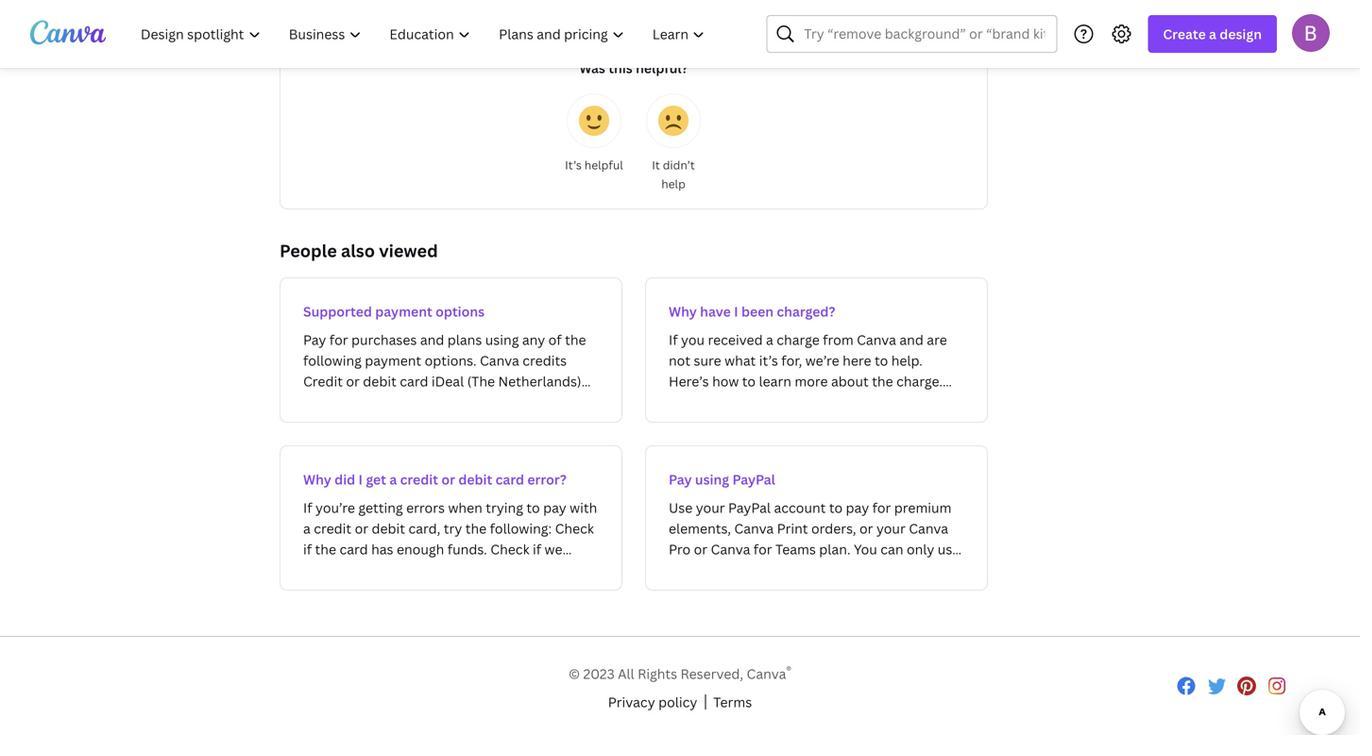 Task type: locate. For each thing, give the bounding box(es) containing it.
i inside why have i been charged? link
[[734, 303, 738, 321]]

get
[[366, 471, 386, 489]]

i
[[734, 303, 738, 321], [359, 471, 363, 489]]

1 horizontal spatial why
[[669, 303, 697, 321]]

or
[[441, 471, 455, 489]]

why left "did"
[[303, 471, 331, 489]]

why for why have i been charged?
[[669, 303, 697, 321]]

this
[[609, 59, 633, 77]]

i right have
[[734, 303, 738, 321]]

privacy policy
[[608, 694, 697, 712]]

terms link
[[713, 693, 752, 713]]

a
[[1209, 25, 1217, 43], [390, 471, 397, 489]]

a inside create a design dropdown button
[[1209, 25, 1217, 43]]

it's
[[565, 157, 582, 173]]

0 vertical spatial a
[[1209, 25, 1217, 43]]

was
[[579, 59, 605, 77]]

pay using paypal
[[669, 471, 776, 489]]

®
[[786, 663, 792, 678]]

canva
[[747, 666, 786, 684]]

didn't
[[663, 157, 695, 173]]

help
[[661, 176, 686, 192]]

1 horizontal spatial i
[[734, 303, 738, 321]]

card
[[496, 471, 524, 489]]

1 vertical spatial i
[[359, 471, 363, 489]]

why left have
[[669, 303, 697, 321]]

0 horizontal spatial a
[[390, 471, 397, 489]]

why
[[669, 303, 697, 321], [303, 471, 331, 489]]

using
[[695, 471, 729, 489]]

0 horizontal spatial why
[[303, 471, 331, 489]]

a inside why did i get a credit or debit card error? link
[[390, 471, 397, 489]]

a left the "design"
[[1209, 25, 1217, 43]]

i inside why did i get a credit or debit card error? link
[[359, 471, 363, 489]]

1 horizontal spatial a
[[1209, 25, 1217, 43]]

it
[[652, 157, 660, 173]]

0 horizontal spatial i
[[359, 471, 363, 489]]

why did i get a credit or debit card error? link
[[280, 446, 623, 591]]

privacy policy link
[[608, 693, 697, 713]]

viewed
[[379, 239, 438, 263]]

payment
[[375, 303, 432, 321]]

why have i been charged?
[[669, 303, 836, 321]]

1 vertical spatial a
[[390, 471, 397, 489]]

been
[[741, 303, 774, 321]]

debit
[[458, 471, 492, 489]]

supported payment options
[[303, 303, 485, 321]]

options
[[436, 303, 485, 321]]

0 vertical spatial i
[[734, 303, 738, 321]]

error?
[[527, 471, 567, 489]]

i left get
[[359, 471, 363, 489]]

supported payment options link
[[280, 278, 623, 423]]

a right get
[[390, 471, 397, 489]]

1 vertical spatial why
[[303, 471, 331, 489]]

charged?
[[777, 303, 836, 321]]

0 vertical spatial why
[[669, 303, 697, 321]]

design
[[1220, 25, 1262, 43]]

pay using paypal link
[[645, 446, 988, 591]]

rights
[[638, 666, 677, 684]]



Task type: vqa. For each thing, say whether or not it's contained in the screenshot.
to in the MANAGING YOUR TEAM IN CANVA FOR TEAMS YOU'LL LEARN HOW EASY IT IS TO CREATE AND MANAGE YOUR TEAM IN CANVA.
no



Task type: describe. For each thing, give the bounding box(es) containing it.
why did i get a credit or debit card error?
[[303, 471, 567, 489]]

why for why did i get a credit or debit card error?
[[303, 471, 331, 489]]

have
[[700, 303, 731, 321]]

all
[[618, 666, 634, 684]]

create
[[1163, 25, 1206, 43]]

was this helpful?
[[579, 59, 688, 77]]

people
[[280, 239, 337, 263]]

i for did
[[359, 471, 363, 489]]

i for have
[[734, 303, 738, 321]]

2023
[[583, 666, 615, 684]]

it didn't help
[[652, 157, 695, 192]]

terms
[[713, 694, 752, 712]]

bob builder image
[[1292, 14, 1330, 52]]

helpful?
[[636, 59, 688, 77]]

privacy
[[608, 694, 655, 712]]

create a design
[[1163, 25, 1262, 43]]

also
[[341, 239, 375, 263]]

people also viewed
[[280, 239, 438, 263]]

why have i been charged? link
[[645, 278, 988, 423]]

reserved,
[[681, 666, 744, 684]]

pay
[[669, 471, 692, 489]]

supported
[[303, 303, 372, 321]]

create a design button
[[1148, 15, 1277, 53]]

paypal
[[733, 471, 776, 489]]

😔 image
[[658, 106, 689, 136]]

it's helpful
[[565, 157, 623, 173]]

🙂 image
[[579, 106, 609, 136]]

helpful
[[585, 157, 623, 173]]

credit
[[400, 471, 438, 489]]

policy
[[658, 694, 697, 712]]

© 2023 all rights reserved, canva ®
[[569, 663, 792, 684]]

did
[[335, 471, 355, 489]]

top level navigation element
[[128, 15, 721, 53]]

Try "remove background" or "brand kit" search field
[[804, 16, 1045, 52]]

©
[[569, 666, 580, 684]]



